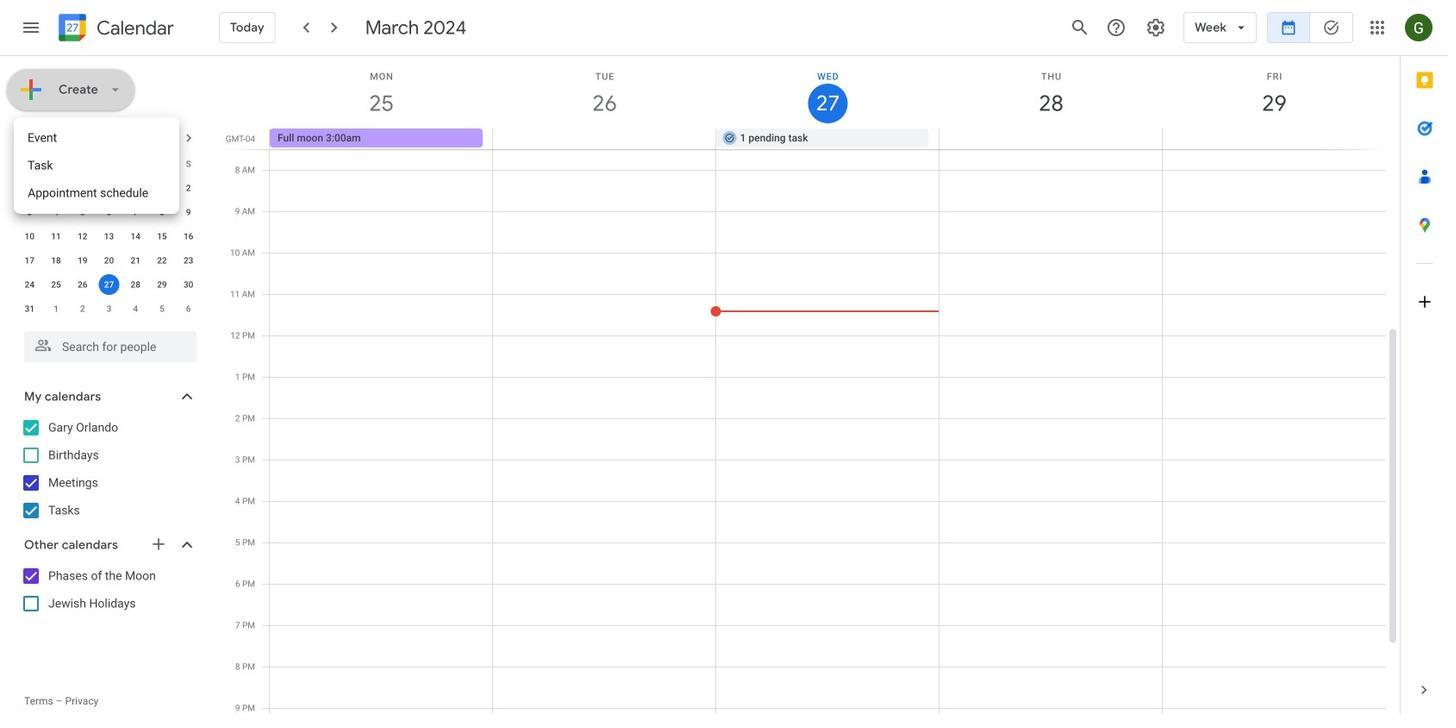 Task type: vqa. For each thing, say whether or not it's contained in the screenshot.
28
no



Task type: describe. For each thing, give the bounding box(es) containing it.
23 element
[[178, 250, 199, 271]]

april 1 element
[[46, 298, 66, 319]]

20 element
[[99, 250, 119, 271]]

26 element
[[72, 274, 93, 295]]

18 element
[[46, 250, 66, 271]]

february 25 element
[[19, 178, 40, 198]]

my calendars list
[[3, 414, 214, 524]]

main drawer image
[[21, 17, 41, 38]]

calendar element
[[55, 10, 174, 48]]

5 element
[[72, 202, 93, 222]]

13 element
[[99, 226, 119, 247]]

february 27 element
[[72, 178, 93, 198]]

february 29 element
[[125, 178, 146, 198]]

april 2 element
[[72, 298, 93, 319]]

april 5 element
[[152, 298, 172, 319]]

10 element
[[19, 226, 40, 247]]

april 4 element
[[125, 298, 146, 319]]

25 element
[[46, 274, 66, 295]]

heading inside calendar element
[[93, 18, 174, 38]]

february 26 element
[[46, 178, 66, 198]]

march 2024 grid
[[16, 152, 202, 321]]

30 element
[[178, 274, 199, 295]]

11 element
[[46, 226, 66, 247]]

16 element
[[178, 226, 199, 247]]

april 6 element
[[178, 298, 199, 319]]

29 element
[[152, 274, 172, 295]]



Task type: locate. For each thing, give the bounding box(es) containing it.
17 element
[[19, 250, 40, 271]]

28 element
[[125, 274, 146, 295]]

22 element
[[152, 250, 172, 271]]

grid
[[221, 56, 1401, 714]]

february 28 element
[[99, 178, 119, 198]]

21 element
[[125, 250, 146, 271]]

24 element
[[19, 274, 40, 295]]

15 element
[[152, 226, 172, 247]]

27, today element
[[99, 274, 119, 295]]

cell
[[493, 128, 716, 149], [939, 128, 1163, 149], [1163, 128, 1386, 149], [149, 176, 175, 200], [96, 273, 122, 297]]

7 element
[[125, 202, 146, 222]]

None search field
[[0, 324, 214, 362]]

6 element
[[99, 202, 119, 222]]

8 element
[[152, 202, 172, 222]]

14 element
[[125, 226, 146, 247]]

12 element
[[72, 226, 93, 247]]

add other calendars image
[[150, 536, 167, 553]]

row group
[[16, 176, 202, 321]]

9 element
[[178, 202, 199, 222]]

settings menu image
[[1146, 17, 1167, 38]]

2 element
[[178, 178, 199, 198]]

4 element
[[46, 202, 66, 222]]

31 element
[[19, 298, 40, 319]]

tab list
[[1401, 56, 1449, 666]]

april 3 element
[[99, 298, 119, 319]]

19 element
[[72, 250, 93, 271]]

row
[[262, 128, 1401, 149], [16, 152, 202, 176], [16, 176, 202, 200], [16, 200, 202, 224], [16, 224, 202, 248], [16, 248, 202, 273], [16, 273, 202, 297], [16, 297, 202, 321]]

heading
[[93, 18, 174, 38]]

3 element
[[19, 202, 40, 222]]

Search for people text field
[[34, 331, 186, 362]]

other calendars list
[[3, 562, 214, 617]]



